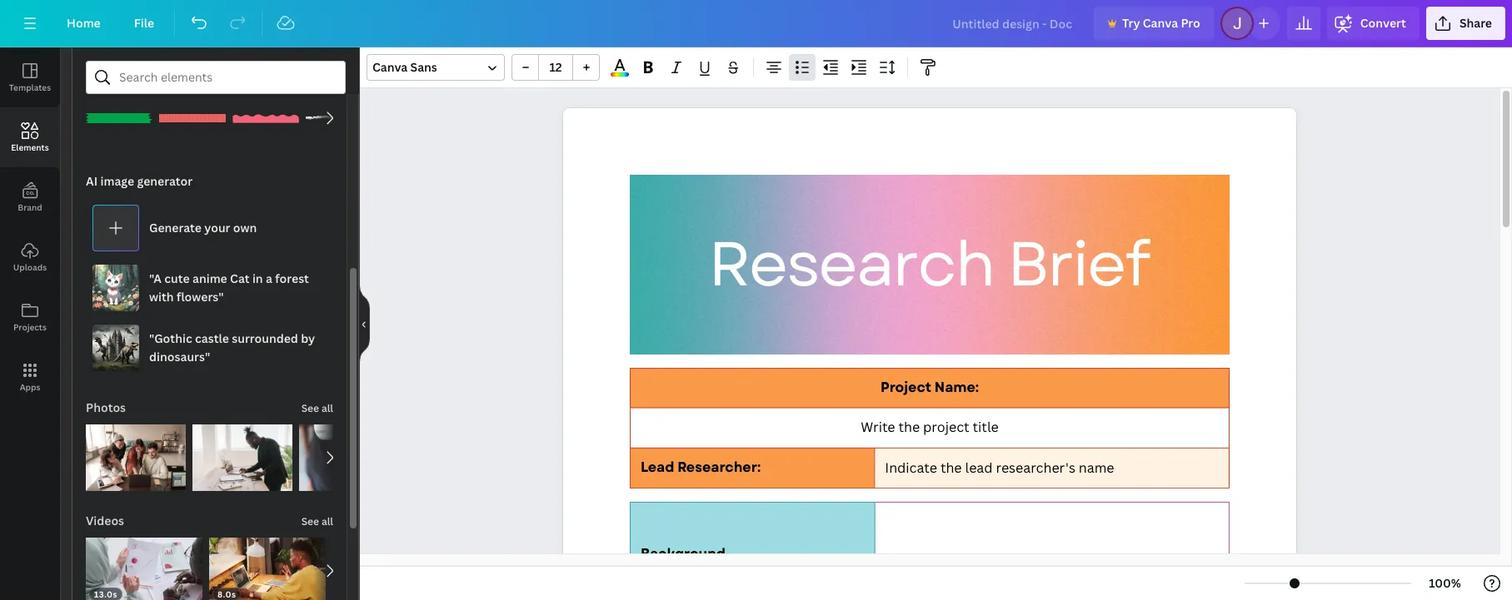 Task type: describe. For each thing, give the bounding box(es) containing it.
apps button
[[0, 347, 60, 407]]

flowers"
[[177, 289, 224, 305]]

see all button for photos
[[300, 392, 335, 425]]

sans
[[410, 59, 437, 75]]

with
[[149, 289, 174, 305]]

brand
[[18, 202, 42, 213]]

focused businessman using laptop image
[[192, 425, 292, 492]]

canva inside button
[[1143, 15, 1178, 31]]

brief
[[1007, 220, 1149, 310]]

see all for videos
[[301, 515, 333, 529]]

generate
[[149, 220, 202, 236]]

barista making coffee image
[[299, 425, 399, 492]]

canva sans button
[[367, 54, 505, 81]]

photos
[[86, 400, 126, 416]]

home
[[67, 15, 101, 31]]

anime
[[192, 271, 227, 287]]

ai
[[86, 173, 98, 189]]

main menu bar
[[0, 0, 1512, 47]]

share button
[[1426, 7, 1505, 40]]

castle
[[195, 331, 229, 347]]

see all for photos
[[301, 402, 333, 416]]

see for photos
[[301, 402, 319, 416]]

color range image
[[611, 73, 629, 77]]

brand button
[[0, 167, 60, 227]]

"gothic
[[149, 331, 192, 347]]

projects button
[[0, 287, 60, 347]]

side panel tab list
[[0, 47, 60, 407]]

cat
[[230, 271, 250, 287]]

Research Brief text field
[[563, 108, 1296, 601]]

templates
[[9, 82, 51, 93]]

see all button for videos
[[300, 505, 335, 538]]

a
[[266, 271, 272, 287]]

videos button
[[84, 505, 126, 538]]

try canva pro button
[[1094, 7, 1214, 40]]

hide image
[[359, 284, 370, 364]]

research brief
[[708, 220, 1149, 310]]

projects
[[13, 322, 47, 333]]

convert
[[1360, 15, 1406, 31]]

canva sans
[[372, 59, 437, 75]]

teacher teaching students with digital art image
[[86, 425, 186, 492]]

file
[[134, 15, 154, 31]]



Task type: locate. For each thing, give the bounding box(es) containing it.
all for videos
[[321, 515, 333, 529]]

all
[[321, 402, 333, 416], [321, 515, 333, 529]]

1 see from the top
[[301, 402, 319, 416]]

ai image generator
[[86, 173, 193, 189]]

research
[[708, 220, 994, 310]]

dinosaurs"
[[149, 349, 210, 365]]

cute
[[164, 271, 190, 287]]

easter banner image
[[159, 85, 226, 152]]

uploads button
[[0, 227, 60, 287]]

see
[[301, 402, 319, 416], [301, 515, 319, 529]]

see all down barista making coffee image
[[301, 515, 333, 529]]

surrounded
[[232, 331, 298, 347]]

home link
[[53, 7, 114, 40]]

1 see all from the top
[[301, 402, 333, 416]]

file button
[[121, 7, 168, 40]]

2 see from the top
[[301, 515, 319, 529]]

100%
[[1429, 576, 1461, 591]]

"gothic castle surrounded by dinosaurs"
[[149, 331, 315, 365]]

all down barista making coffee image
[[321, 515, 333, 529]]

torn paper banner with space for text image
[[306, 85, 372, 152]]

forest
[[275, 271, 309, 287]]

elements button
[[0, 107, 60, 167]]

1 vertical spatial all
[[321, 515, 333, 529]]

see all button down barista making coffee image
[[300, 505, 335, 538]]

1 see all button from the top
[[300, 392, 335, 425]]

playful decorative ribbon banner image
[[86, 85, 152, 152]]

0 vertical spatial canva
[[1143, 15, 1178, 31]]

see all button down by
[[300, 392, 335, 425]]

try canva pro
[[1122, 15, 1200, 31]]

"a cute anime cat in a forest with flowers"
[[149, 271, 309, 305]]

see for videos
[[301, 515, 319, 529]]

2 see all from the top
[[301, 515, 333, 529]]

canva inside popup button
[[372, 59, 408, 75]]

0 vertical spatial see all button
[[300, 392, 335, 425]]

1 all from the top
[[321, 402, 333, 416]]

generator
[[137, 173, 193, 189]]

elements
[[11, 142, 49, 153]]

1 horizontal spatial canva
[[1143, 15, 1178, 31]]

1 vertical spatial see all
[[301, 515, 333, 529]]

see all up barista making coffee image
[[301, 402, 333, 416]]

own
[[233, 220, 257, 236]]

canva
[[1143, 15, 1178, 31], [372, 59, 408, 75]]

canva right try
[[1143, 15, 1178, 31]]

image
[[100, 173, 134, 189]]

by
[[301, 331, 315, 347]]

canva left sans
[[372, 59, 408, 75]]

videos
[[86, 513, 124, 529]]

2 all from the top
[[321, 515, 333, 529]]

100% button
[[1418, 571, 1472, 597]]

convert button
[[1327, 7, 1419, 40]]

apps
[[20, 382, 40, 393]]

share
[[1459, 15, 1492, 31]]

0 horizontal spatial canva
[[372, 59, 408, 75]]

1 vertical spatial canva
[[372, 59, 408, 75]]

"a
[[149, 271, 162, 287]]

playful decorative wavy banner image
[[232, 85, 299, 152]]

generate your own
[[149, 220, 257, 236]]

0 vertical spatial see
[[301, 402, 319, 416]]

group
[[512, 54, 600, 81], [86, 75, 152, 152], [159, 75, 226, 152], [232, 75, 299, 152], [306, 85, 372, 152], [86, 415, 186, 492], [192, 415, 292, 492], [299, 425, 399, 492], [86, 528, 203, 601], [209, 528, 326, 601]]

1 vertical spatial see
[[301, 515, 319, 529]]

see down barista making coffee image
[[301, 515, 319, 529]]

0 vertical spatial see all
[[301, 402, 333, 416]]

all for photos
[[321, 402, 333, 416]]

your
[[204, 220, 230, 236]]

1 vertical spatial see all button
[[300, 505, 335, 538]]

uploads
[[13, 262, 47, 273]]

photos button
[[84, 392, 128, 425]]

all up barista making coffee image
[[321, 402, 333, 416]]

try
[[1122, 15, 1140, 31]]

see up barista making coffee image
[[301, 402, 319, 416]]

in
[[252, 271, 263, 287]]

2 see all button from the top
[[300, 505, 335, 538]]

pro
[[1181, 15, 1200, 31]]

see all button
[[300, 392, 335, 425], [300, 505, 335, 538]]

see all
[[301, 402, 333, 416], [301, 515, 333, 529]]

0 vertical spatial all
[[321, 402, 333, 416]]

– – number field
[[544, 59, 567, 75]]

templates button
[[0, 47, 60, 107]]

Design title text field
[[939, 7, 1087, 40]]

Search elements search field
[[119, 62, 312, 93]]



Task type: vqa. For each thing, say whether or not it's contained in the screenshot.
See all for Photos
yes



